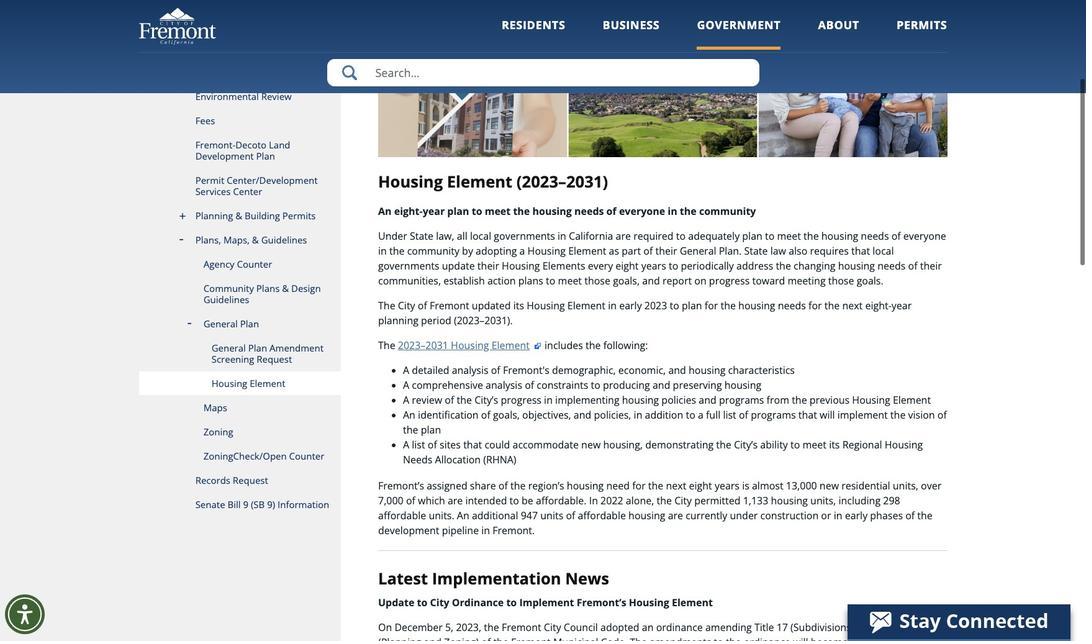 Task type: locate. For each thing, give the bounding box(es) containing it.
housing down plans
[[527, 299, 565, 313]]

under state law, all local governments in california are required to adequately plan to meet the housing needs of everyone in the community by adopting a housing element as part of their general plan. state law also requires that local governments update their housing elements every eight years to periodically address the changing housing needs of their communities, establish action plans to meet those goals, and report on progress toward meeting those goals.
[[378, 230, 947, 288]]

demographic,
[[552, 364, 616, 377]]

the up demographic,
[[586, 339, 601, 353]]

a right the 'adopting'
[[520, 244, 525, 258]]

1 vertical spatial counter
[[289, 450, 325, 462]]

request inside general plan amendment screening request
[[257, 353, 292, 365]]

development
[[378, 524, 440, 538]]

for down periodically
[[705, 299, 719, 313]]

2 horizontal spatial an
[[457, 509, 470, 523]]

a inside a detailed analysis of fremont's demographic, economic, and housing characteristics a comprehensive analysis of constraints to producing and preserving housing a review of the city's progress in implementing housing policies and programs from the previous housing element an identification of goals, objectives, and policies, in addition to a full list of programs that will implement the vision of the plan a list of sites that could accommodate new housing, demonstrating the city's ability to meet its regional housing needs allocation (rhna)
[[698, 409, 704, 422]]

plan down the identification
[[421, 423, 441, 437]]

state up address
[[745, 244, 768, 258]]

0 vertical spatial plan
[[256, 150, 275, 162]]

1 horizontal spatial year
[[892, 299, 912, 313]]

plan inside a detailed analysis of fremont's demographic, economic, and housing characteristics a comprehensive analysis of constraints to producing and preserving housing a review of the city's progress in implementing housing policies and programs from the previous housing element an identification of goals, objectives, and policies, in addition to a full list of programs that will implement the vision of the plan a list of sites that could accommodate new housing, demonstrating the city's ability to meet its regional housing needs allocation (rhna)
[[421, 423, 441, 437]]

1 vertical spatial guidelines
[[204, 293, 250, 306]]

early inside "fremont's assigned share of the region's housing need for the next eight years is almost 13,000 new residential units, over 7,000 of which are intended to be affordable. in 2022 alone, the city permitted 1,133 housing units, including 298 affordable units. an additional 947 units of affordable housing are currently under construction or in early phases of the development pipeline in fremont."
[[846, 509, 868, 523]]

of inside the city of fremont updated its housing element in early 2023 to plan for the housing needs for the next eight-year planning period (2023–2031).
[[418, 299, 427, 313]]

early inside the city of fremont updated its housing element in early 2023 to plan for the housing needs for the next eight-year planning period (2023–2031).
[[620, 299, 642, 313]]

housing up an
[[629, 596, 670, 610]]

ordinance up amendments
[[657, 621, 703, 635]]

0 horizontal spatial fremont's
[[378, 479, 425, 493]]

services
[[196, 185, 231, 198]]

1 vertical spatial request
[[233, 474, 268, 487]]

previous
[[810, 394, 850, 407]]

1 vertical spatial community
[[407, 244, 460, 258]]

will down previous
[[820, 409, 836, 422]]

2 vertical spatial &
[[282, 282, 289, 295]]

1 vertical spatial list
[[412, 438, 426, 452]]

and inside under state law, all local governments in california are required to adequately plan to meet the housing needs of everyone in the community by adopting a housing element as part of their general plan. state law also requires that local governments update their housing elements every eight years to periodically address the changing housing needs of their communities, establish action plans to meet those goals, and report on progress toward meeting those goals.
[[643, 274, 660, 288]]

1 vertical spatial its
[[830, 438, 841, 452]]

fremont inside the city of fremont updated its housing element in early 2023 to plan for the housing needs for the next eight-year planning period (2023–2031).
[[430, 299, 470, 313]]

1 vertical spatial plan
[[240, 318, 259, 330]]

1 horizontal spatial those
[[829, 274, 855, 288]]

0 vertical spatial next
[[843, 299, 863, 313]]

0 vertical spatial the
[[378, 299, 396, 313]]

0 vertical spatial community
[[700, 205, 757, 218]]

the down planning
[[378, 339, 396, 353]]

units, up or
[[811, 494, 837, 508]]

and down implementing
[[574, 409, 592, 422]]

on december 5, 2023, the fremont city council adopted an ordinance amending title 17 (subdivisions) and title 18 (planning and zoning) of the fremont municipal code. the amendments to the ordinance will become effective on januar
[[378, 621, 943, 641]]

the city of fremont updated its housing element in early 2023 to plan for the housing needs for the next eight-year planning period (2023–2031).
[[378, 299, 912, 328]]

are up part
[[616, 230, 631, 243]]

the for the 2023–2031 housing element
[[378, 339, 396, 353]]

element
[[447, 171, 513, 193], [569, 244, 607, 258], [568, 299, 606, 313], [492, 339, 530, 353], [250, 377, 286, 390], [894, 394, 932, 407], [672, 596, 713, 610]]

the inside the city of fremont updated its housing element in early 2023 to plan for the housing needs for the next eight-year planning period (2023–2031).
[[378, 299, 396, 313]]

planning
[[196, 209, 233, 222]]

fremont's
[[378, 479, 425, 493], [577, 596, 627, 610]]

will down "(subdivisions)"
[[794, 636, 809, 641]]

preserving
[[673, 379, 723, 392]]

local right all
[[470, 230, 492, 243]]

0 vertical spatial local
[[470, 230, 492, 243]]

permits
[[897, 17, 948, 32], [283, 209, 316, 222]]

and up preserving
[[669, 364, 687, 377]]

municipal
[[554, 636, 599, 641]]

1 horizontal spatial will
[[820, 409, 836, 422]]

element up includes the following:
[[568, 299, 606, 313]]

element inside latest implementation news update to city ordinance to implement fremont's housing element
[[672, 596, 713, 610]]

in down additional
[[482, 524, 490, 538]]

will inside "on december 5, 2023, the fremont city council adopted an ordinance amending title 17 (subdivisions) and title 18 (planning and zoning) of the fremont municipal code. the amendments to the ordinance will become effective on januar"
[[794, 636, 809, 641]]

2023
[[645, 299, 668, 313]]

1 vertical spatial eight-
[[866, 299, 892, 313]]

1 vertical spatial state
[[745, 244, 768, 258]]

government
[[698, 17, 781, 32]]

those down every
[[585, 274, 611, 288]]

meet down housing element (2023–2031)
[[485, 205, 511, 218]]

ordinance
[[657, 621, 703, 635], [744, 636, 791, 641]]

updated
[[472, 299, 511, 313]]

for
[[705, 299, 719, 313], [809, 299, 823, 313], [633, 479, 646, 493]]

1 horizontal spatial guidelines
[[261, 234, 307, 246]]

for inside "fremont's assigned share of the region's housing need for the next eight years is almost 13,000 new residential units, over 7,000 of which are intended to be affordable. in 2022 alone, the city permitted 1,133 housing units, including 298 affordable units. an additional 947 units of affordable housing are currently under construction or in early phases of the development pipeline in fremont."
[[633, 479, 646, 493]]

years up permitted
[[715, 479, 740, 493]]

the down an
[[630, 636, 648, 641]]

1 horizontal spatial a
[[698, 409, 704, 422]]

general plan
[[204, 318, 259, 330]]

policies,
[[594, 409, 632, 422]]

the right zoning)
[[494, 636, 509, 641]]

0 vertical spatial &
[[236, 209, 242, 222]]

(sb
[[251, 498, 265, 511]]

next inside "fremont's assigned share of the region's housing need for the next eight years is almost 13,000 new residential units, over 7,000 of which are intended to be affordable. in 2022 alone, the city permitted 1,133 housing units, including 298 affordable units. an additional 947 units of affordable housing are currently under construction or in early phases of the development pipeline in fremont."
[[667, 479, 687, 493]]

affordable
[[378, 509, 427, 523], [578, 509, 626, 523]]

city's
[[475, 394, 499, 407], [735, 438, 758, 452]]

general inside general plan amendment screening request
[[212, 342, 246, 354]]

1 vertical spatial year
[[892, 299, 912, 313]]

environmental
[[196, 90, 259, 103]]

housing up under
[[378, 171, 443, 193]]

1 vertical spatial will
[[794, 636, 809, 641]]

housing up "requires"
[[822, 230, 859, 243]]

action
[[488, 274, 516, 288]]

1 horizontal spatial new
[[820, 479, 840, 493]]

element up amendments
[[672, 596, 713, 610]]

1 vertical spatial &
[[252, 234, 259, 246]]

in right or
[[834, 509, 843, 523]]

0 vertical spatial governments
[[494, 230, 556, 243]]

city's up the identification
[[475, 394, 499, 407]]

0 horizontal spatial will
[[794, 636, 809, 641]]

1 horizontal spatial goals,
[[613, 274, 640, 288]]

units, up 298
[[894, 479, 919, 493]]

1 vertical spatial a
[[698, 409, 704, 422]]

the down law
[[776, 259, 792, 273]]

that
[[852, 244, 871, 258], [799, 409, 818, 422], [464, 438, 482, 452]]

an down review
[[403, 409, 416, 422]]

policies
[[662, 394, 697, 407]]

goals, inside under state law, all local governments in california are required to adequately plan to meet the housing needs of everyone in the community by adopting a housing element as part of their general plan. state law also requires that local governments update their housing elements every eight years to periodically address the changing housing needs of their communities, establish action plans to meet those goals, and report on progress toward meeting those goals.
[[613, 274, 640, 288]]

general up periodically
[[680, 244, 717, 258]]

to inside the city of fremont updated its housing element in early 2023 to plan for the housing needs for the next eight-year planning period (2023–2031).
[[670, 299, 680, 313]]

title left 17
[[755, 621, 775, 635]]

0 vertical spatial are
[[616, 230, 631, 243]]

2 horizontal spatial are
[[668, 509, 684, 523]]

next down 'goals.'
[[843, 299, 863, 313]]

a up needs
[[403, 438, 410, 452]]

0 vertical spatial a
[[520, 244, 525, 258]]

fremont's inside "fremont's assigned share of the region's housing need for the next eight years is almost 13,000 new residential units, over 7,000 of which are intended to be affordable. in 2022 alone, the city permitted 1,133 housing units, including 298 affordable units. an additional 947 units of affordable housing are currently under construction or in early phases of the development pipeline in fremont."
[[378, 479, 425, 493]]

years inside "fremont's assigned share of the region's housing need for the next eight years is almost 13,000 new residential units, over 7,000 of which are intended to be affordable. in 2022 alone, the city permitted 1,133 housing units, including 298 affordable units. an additional 947 units of affordable housing are currently under construction or in early phases of the development pipeline in fremont."
[[715, 479, 740, 493]]

& inside community plans & design guidelines
[[282, 282, 289, 295]]

(rhna)
[[484, 453, 517, 467]]

1 horizontal spatial counter
[[289, 450, 325, 462]]

2 vertical spatial are
[[668, 509, 684, 523]]

guidelines inside community plans & design guidelines
[[204, 293, 250, 306]]

information
[[278, 498, 330, 511]]

1 horizontal spatial everyone
[[904, 230, 947, 243]]

0 horizontal spatial those
[[585, 274, 611, 288]]

a inside under state law, all local governments in california are required to adequately plan to meet the housing needs of everyone in the community by adopting a housing element as part of their general plan. state law also requires that local governments update their housing elements every eight years to periodically address the changing housing needs of their communities, establish action plans to meet those goals, and report on progress toward meeting those goals.
[[520, 244, 525, 258]]

general inside under state law, all local governments in california are required to adequately plan to meet the housing needs of everyone in the community by adopting a housing element as part of their general plan. state law also requires that local governments update their housing elements every eight years to periodically address the changing housing needs of their communities, establish action plans to meet those goals, and report on progress toward meeting those goals.
[[680, 244, 717, 258]]

0 horizontal spatial community
[[407, 244, 460, 258]]

about link
[[819, 17, 860, 49]]

an inside "fremont's assigned share of the region's housing need for the next eight years is almost 13,000 new residential units, over 7,000 of which are intended to be affordable. in 2022 alone, the city permitted 1,133 housing units, including 298 affordable units. an additional 947 units of affordable housing are currently under construction or in early phases of the development pipeline in fremont."
[[457, 509, 470, 523]]

0 vertical spatial fremont
[[430, 299, 470, 313]]

programs
[[720, 394, 765, 407], [751, 409, 796, 422]]

(subdivisions)
[[791, 621, 855, 635]]

about
[[819, 17, 860, 32]]

& for maps,
[[252, 234, 259, 246]]

on
[[695, 274, 707, 288], [893, 636, 905, 641]]

1 vertical spatial fremont
[[502, 621, 542, 635]]

0 vertical spatial new
[[582, 438, 601, 452]]

2 title from the left
[[878, 621, 897, 635]]

1 horizontal spatial on
[[893, 636, 905, 641]]

2 horizontal spatial that
[[852, 244, 871, 258]]

stay connected image
[[848, 605, 1070, 639]]

fremont's down news
[[577, 596, 627, 610]]

0 horizontal spatial eight
[[616, 259, 639, 273]]

housing down toward
[[739, 299, 776, 313]]

title
[[755, 621, 775, 635], [878, 621, 897, 635]]

characteristics
[[729, 364, 795, 377]]

analysis down 2023–2031 housing element link
[[452, 364, 489, 377]]

general down the community plans & design guidelines link on the left of the page
[[204, 318, 238, 330]]

housing down the characteristics
[[725, 379, 762, 392]]

1 horizontal spatial governments
[[494, 230, 556, 243]]

eight down part
[[616, 259, 639, 273]]

a left comprehensive
[[403, 379, 410, 392]]

to left be
[[510, 494, 519, 508]]

affordable.
[[536, 494, 587, 508]]

eight- up under
[[394, 205, 423, 218]]

community up adequately
[[700, 205, 757, 218]]

housing down screening
[[212, 377, 247, 390]]

0 horizontal spatial years
[[642, 259, 667, 273]]

on down 18
[[893, 636, 905, 641]]

of inside "on december 5, 2023, the fremont city council adopted an ordinance amending title 17 (subdivisions) and title 18 (planning and zoning) of the fremont municipal code. the amendments to the ordinance will become effective on januar"
[[482, 636, 491, 641]]

on inside "on december 5, 2023, the fremont city council adopted an ordinance amending title 17 (subdivisions) and title 18 (planning and zoning) of the fremont municipal code. the amendments to the ordinance will become effective on januar"
[[893, 636, 905, 641]]

maps link
[[139, 396, 341, 420]]

0 vertical spatial fremont's
[[378, 479, 425, 493]]

title left 18
[[878, 621, 897, 635]]

goals, up could
[[493, 409, 520, 422]]

that down previous
[[799, 409, 818, 422]]

requires
[[811, 244, 849, 258]]

council
[[564, 621, 598, 635]]

0 horizontal spatial new
[[582, 438, 601, 452]]

1 vertical spatial units,
[[811, 494, 837, 508]]

in up required
[[668, 205, 678, 218]]

alone,
[[626, 494, 655, 508]]

1 vertical spatial the
[[378, 339, 396, 353]]

to
[[472, 205, 483, 218], [677, 230, 686, 243], [766, 230, 775, 243], [669, 259, 679, 273], [546, 274, 556, 288], [670, 299, 680, 313], [591, 379, 601, 392], [686, 409, 696, 422], [791, 438, 801, 452], [510, 494, 519, 508], [417, 596, 428, 610], [507, 596, 517, 610], [714, 636, 724, 641]]

everyone
[[620, 205, 666, 218], [904, 230, 947, 243]]

city up 5,
[[430, 596, 450, 610]]

constraints
[[537, 379, 589, 392]]

element down california
[[569, 244, 607, 258]]

0 vertical spatial list
[[724, 409, 737, 422]]

1 vertical spatial years
[[715, 479, 740, 493]]

0 horizontal spatial their
[[478, 259, 500, 273]]

2 vertical spatial general
[[212, 342, 246, 354]]

plan inside under state law, all local governments in california are required to adequately plan to meet the housing needs of everyone in the community by adopting a housing element as part of their general plan. state law also requires that local governments update their housing elements every eight years to periodically address the changing housing needs of their communities, establish action plans to meet those goals, and report on progress toward meeting those goals.
[[743, 230, 763, 243]]

eight inside under state law, all local governments in california are required to adequately plan to meet the housing needs of everyone in the community by adopting a housing element as part of their general plan. state law also requires that local governments update their housing elements every eight years to periodically address the changing housing needs of their communities, establish action plans to meet those goals, and report on progress toward meeting those goals.
[[616, 259, 639, 273]]

its inside the city of fremont updated its housing element in early 2023 to plan for the housing needs for the next eight-year planning period (2023–2031).
[[514, 299, 525, 313]]

meet inside a detailed analysis of fremont's demographic, economic, and housing characteristics a comprehensive analysis of constraints to producing and preserving housing a review of the city's progress in implementing housing policies and programs from the previous housing element an identification of goals, objectives, and policies, in addition to a full list of programs that will implement the vision of the plan a list of sites that could accommodate new housing, demonstrating the city's ability to meet its regional housing needs allocation (rhna)
[[803, 438, 827, 452]]

programs down "from"
[[751, 409, 796, 422]]

17
[[777, 621, 789, 635]]

design
[[291, 282, 321, 295]]

1 horizontal spatial ordinance
[[744, 636, 791, 641]]

18
[[900, 621, 911, 635]]

plan up address
[[743, 230, 763, 243]]

0 horizontal spatial for
[[633, 479, 646, 493]]

0 horizontal spatial its
[[514, 299, 525, 313]]

0 horizontal spatial state
[[410, 230, 434, 243]]

in inside the city of fremont updated its housing element in early 2023 to plan for the housing needs for the next eight-year planning period (2023–2031).
[[609, 299, 617, 313]]

1 horizontal spatial affordable
[[578, 509, 626, 523]]

agency
[[204, 258, 235, 270]]

0 horizontal spatial that
[[464, 438, 482, 452]]

counter for agency counter
[[237, 258, 272, 270]]

fremont's assigned share of the region's housing need for the next eight years is almost 13,000 new residential units, over 7,000 of which are intended to be affordable. in 2022 alone, the city permitted 1,133 housing units, including 298 affordable units. an additional 947 units of affordable housing are currently under construction or in early phases of the development pipeline in fremont.
[[378, 479, 942, 538]]

1 horizontal spatial next
[[843, 299, 863, 313]]

eight- down 'goals.'
[[866, 299, 892, 313]]

accommodate
[[513, 438, 579, 452]]

1 affordable from the left
[[378, 509, 427, 523]]

community down law,
[[407, 244, 460, 258]]

1 vertical spatial early
[[846, 509, 868, 523]]

general plan amendment screening request link
[[139, 336, 341, 372]]

1 horizontal spatial early
[[846, 509, 868, 523]]

general plan link
[[139, 312, 341, 336]]

and
[[643, 274, 660, 288], [669, 364, 687, 377], [653, 379, 671, 392], [699, 394, 717, 407], [574, 409, 592, 422], [857, 621, 875, 635], [424, 636, 442, 641]]

13,000
[[787, 479, 818, 493]]

housing,
[[604, 438, 643, 452]]

sites
[[440, 438, 461, 452]]

eight up permitted
[[690, 479, 713, 493]]

0 vertical spatial general
[[680, 244, 717, 258]]

element inside under state law, all local governments in california are required to adequately plan to meet the housing needs of everyone in the community by adopting a housing element as part of their general plan. state law also requires that local governments update their housing elements every eight years to periodically address the changing housing needs of their communities, establish action plans to meet those goals, and report on progress toward meeting those goals.
[[569, 244, 607, 258]]

fremont's inside latest implementation news update to city ordinance to implement fremont's housing element
[[577, 596, 627, 610]]

1 horizontal spatial are
[[616, 230, 631, 243]]

are
[[616, 230, 631, 243], [448, 494, 463, 508], [668, 509, 684, 523]]

1 horizontal spatial progress
[[710, 274, 750, 288]]

permit center/development services center link
[[139, 168, 341, 204]]

that up allocation
[[464, 438, 482, 452]]

california
[[569, 230, 614, 243]]

are inside under state law, all local governments in california are required to adequately plan to meet the housing needs of everyone in the community by adopting a housing element as part of their general plan. state law also requires that local governments update their housing elements every eight years to periodically address the changing housing needs of their communities, establish action plans to meet those goals, and report on progress toward meeting those goals.
[[616, 230, 631, 243]]

on
[[378, 621, 392, 635]]

1 vertical spatial are
[[448, 494, 463, 508]]

city's left ability
[[735, 438, 758, 452]]

plan inside general plan amendment screening request
[[248, 342, 267, 354]]

housing up elements
[[528, 244, 566, 258]]

a left detailed
[[403, 364, 410, 377]]

0 horizontal spatial permits
[[283, 209, 316, 222]]

2 vertical spatial the
[[630, 636, 648, 641]]

its right updated
[[514, 299, 525, 313]]

city inside latest implementation news update to city ordinance to implement fremont's housing element
[[430, 596, 450, 610]]

screening
[[212, 353, 254, 365]]

city down implement
[[544, 621, 562, 635]]

0 horizontal spatial affordable
[[378, 509, 427, 523]]

demonstrating
[[646, 438, 714, 452]]

zoning link
[[139, 420, 341, 444]]

to down implementation
[[507, 596, 517, 610]]

city
[[398, 299, 416, 313], [675, 494, 692, 508], [430, 596, 450, 610], [544, 621, 562, 635]]

0 vertical spatial an
[[378, 205, 392, 218]]

1 horizontal spatial local
[[873, 244, 895, 258]]

planning & building permits link
[[139, 204, 341, 228]]

1 vertical spatial next
[[667, 479, 687, 493]]

counter
[[237, 258, 272, 270], [289, 450, 325, 462]]

in right policies,
[[634, 409, 643, 422]]

affordable up development
[[378, 509, 427, 523]]

Search text field
[[327, 59, 760, 86]]

0 vertical spatial eight-
[[394, 205, 423, 218]]

0 horizontal spatial local
[[470, 230, 492, 243]]

1 vertical spatial permits
[[283, 209, 316, 222]]

by
[[462, 244, 474, 258]]

element down general plan amendment screening request
[[250, 377, 286, 390]]

a left 'full' at the bottom of page
[[698, 409, 704, 422]]

in up objectives, at the bottom of page
[[544, 394, 553, 407]]

plan up 'center/development'
[[256, 150, 275, 162]]

state
[[410, 230, 434, 243], [745, 244, 768, 258]]

0 vertical spatial early
[[620, 299, 642, 313]]

1 vertical spatial goals,
[[493, 409, 520, 422]]

environmental review
[[196, 90, 292, 103]]

every
[[588, 259, 613, 273]]

needs
[[403, 453, 433, 467]]

1 horizontal spatial years
[[715, 479, 740, 493]]

0 vertical spatial units,
[[894, 479, 919, 493]]

1 vertical spatial general
[[204, 318, 238, 330]]

those left 'goals.'
[[829, 274, 855, 288]]

1 horizontal spatial state
[[745, 244, 768, 258]]

0 vertical spatial request
[[257, 353, 292, 365]]

1 vertical spatial everyone
[[904, 230, 947, 243]]

new left the housing,
[[582, 438, 601, 452]]

2 horizontal spatial &
[[282, 282, 289, 295]]

0 vertical spatial goals,
[[613, 274, 640, 288]]

a left review
[[403, 394, 410, 407]]

required
[[634, 230, 674, 243]]

0 vertical spatial eight
[[616, 259, 639, 273]]

0 horizontal spatial on
[[695, 274, 707, 288]]

1 those from the left
[[585, 274, 611, 288]]

ordinance
[[452, 596, 504, 610]]

4 a from the top
[[403, 438, 410, 452]]

its left regional
[[830, 438, 841, 452]]

new inside "fremont's assigned share of the region's housing need for the next eight years is almost 13,000 new residential units, over 7,000 of which are intended to be affordable. in 2022 alone, the city permitted 1,133 housing units, including 298 affordable units. an additional 947 units of affordable housing are currently under construction or in early phases of the development pipeline in fremont."
[[820, 479, 840, 493]]

to right plans
[[546, 274, 556, 288]]

request
[[257, 353, 292, 365], [233, 474, 268, 487]]

fremont-
[[196, 139, 236, 151]]

1 vertical spatial that
[[799, 409, 818, 422]]

for down meeting
[[809, 299, 823, 313]]

be
[[522, 494, 534, 508]]

its inside a detailed analysis of fremont's demographic, economic, and housing characteristics a comprehensive analysis of constraints to producing and preserving housing a review of the city's progress in implementing housing policies and programs from the previous housing element an identification of goals, objectives, and policies, in addition to a full list of programs that will implement the vision of the plan a list of sites that could accommodate new housing, demonstrating the city's ability to meet its regional housing needs allocation (rhna)
[[830, 438, 841, 452]]

housing up 'goals.'
[[839, 259, 876, 273]]



Task type: describe. For each thing, give the bounding box(es) containing it.
city inside "fremont's assigned share of the region's housing need for the next eight years is almost 13,000 new residential units, over 7,000 of which are intended to be affordable. in 2022 alone, the city permitted 1,133 housing units, including 298 affordable units. an additional 947 units of affordable housing are currently under construction or in early phases of the development pipeline in fremont."
[[675, 494, 692, 508]]

eight- inside the city of fremont updated its housing element in early 2023 to plan for the housing needs for the next eight-year planning period (2023–2031).
[[866, 299, 892, 313]]

toward
[[753, 274, 786, 288]]

and up 'full' at the bottom of page
[[699, 394, 717, 407]]

plans, maps, & guidelines link
[[139, 228, 341, 252]]

0 horizontal spatial units,
[[811, 494, 837, 508]]

law
[[771, 244, 787, 258]]

producing
[[603, 379, 651, 392]]

1 horizontal spatial list
[[724, 409, 737, 422]]

housing up the in
[[567, 479, 604, 493]]

1 horizontal spatial units,
[[894, 479, 919, 493]]

0 vertical spatial ordinance
[[657, 621, 703, 635]]

address
[[737, 259, 774, 273]]

1 vertical spatial analysis
[[486, 379, 523, 392]]

progress inside under state law, all local governments in california are required to adequately plan to meet the housing needs of everyone in the community by adopting a housing element as part of their general plan. state law also requires that local governments update their housing elements every eight years to periodically address the changing housing needs of their communities, establish action plans to meet those goals, and report on progress toward meeting those goals.
[[710, 274, 750, 288]]

bill
[[228, 498, 241, 511]]

housing down vision
[[885, 438, 924, 452]]

under
[[378, 230, 408, 243]]

identification
[[418, 409, 479, 422]]

housing inside the city of fremont updated its housing element in early 2023 to plan for the housing needs for the next eight-year planning period (2023–2031).
[[739, 299, 776, 313]]

to up implementing
[[591, 379, 601, 392]]

permit center/development services center
[[196, 174, 318, 198]]

everyone inside under state law, all local governments in california are required to adequately plan to meet the housing needs of everyone in the community by adopting a housing element as part of their general plan. state law also requires that local governments update their housing elements every eight years to periodically address the changing housing needs of their communities, establish action plans to meet those goals, and report on progress toward meeting those goals.
[[904, 230, 947, 243]]

law,
[[436, 230, 455, 243]]

element up all
[[447, 171, 513, 193]]

fremont-decoto land development plan
[[196, 139, 291, 162]]

plan for general plan amendment screening request
[[248, 342, 267, 354]]

maps
[[204, 401, 227, 414]]

housing element (2023–2031)
[[378, 171, 608, 193]]

part
[[622, 244, 641, 258]]

plans,
[[196, 234, 221, 246]]

1 vertical spatial local
[[873, 244, 895, 258]]

housing inside the city of fremont updated its housing element in early 2023 to plan for the housing needs for the next eight-year planning period (2023–2031).
[[527, 299, 565, 313]]

city inside "on december 5, 2023, the fremont city council adopted an ordinance amending title 17 (subdivisions) and title 18 (planning and zoning) of the fremont municipal code. the amendments to the ordinance will become effective on januar"
[[544, 621, 562, 635]]

general for general plan
[[204, 318, 238, 330]]

to down housing element (2023–2031)
[[472, 205, 483, 218]]

0 horizontal spatial year
[[423, 205, 445, 218]]

an inside a detailed analysis of fremont's demographic, economic, and housing characteristics a comprehensive analysis of constraints to producing and preserving housing a review of the city's progress in implementing housing policies and programs from the previous housing element an identification of goals, objectives, and policies, in addition to a full list of programs that will implement the vision of the plan a list of sites that could accommodate new housing, demonstrating the city's ability to meet its regional housing needs allocation (rhna)
[[403, 409, 416, 422]]

senate
[[196, 498, 225, 511]]

housing down (2023–2031).
[[451, 339, 489, 353]]

in
[[590, 494, 598, 508]]

new inside a detailed analysis of fremont's demographic, economic, and housing characteristics a comprehensive analysis of constraints to producing and preserving housing a review of the city's progress in implementing housing policies and programs from the previous housing element an identification of goals, objectives, and policies, in addition to a full list of programs that will implement the vision of the plan a list of sites that could accommodate new housing, demonstrating the city's ability to meet its regional housing needs allocation (rhna)
[[582, 438, 601, 452]]

2 affordable from the left
[[578, 509, 626, 523]]

1 horizontal spatial that
[[799, 409, 818, 422]]

implementation
[[432, 568, 562, 590]]

2 vertical spatial that
[[464, 438, 482, 452]]

agency counter
[[204, 258, 272, 270]]

housing up plans
[[502, 259, 540, 273]]

meet down elements
[[558, 274, 582, 288]]

0 horizontal spatial an
[[378, 205, 392, 218]]

an
[[642, 621, 654, 635]]

general for general plan amendment screening request
[[212, 342, 246, 354]]

housing down (2023–2031)
[[533, 205, 572, 218]]

or
[[822, 509, 832, 523]]

7,000
[[378, 494, 404, 508]]

1 horizontal spatial city's
[[735, 438, 758, 452]]

housing up implement in the right of the page
[[853, 394, 891, 407]]

housing down alone,
[[629, 509, 666, 523]]

2 a from the top
[[403, 379, 410, 392]]

2022
[[601, 494, 624, 508]]

amendment
[[270, 342, 324, 354]]

housing inside latest implementation news update to city ordinance to implement fremont's housing element
[[629, 596, 670, 610]]

0 horizontal spatial list
[[412, 438, 426, 452]]

year inside the city of fremont updated its housing element in early 2023 to plan for the housing needs for the next eight-year planning period (2023–2031).
[[892, 299, 912, 313]]

and up effective
[[857, 621, 875, 635]]

plan for general plan
[[240, 318, 259, 330]]

to up law
[[766, 230, 775, 243]]

city inside the city of fremont updated its housing element in early 2023 to plan for the housing needs for the next eight-year planning period (2023–2031).
[[398, 299, 416, 313]]

ability
[[761, 438, 789, 452]]

counter for zoningcheck/open counter
[[289, 450, 325, 462]]

housing up preserving
[[689, 364, 726, 377]]

update
[[442, 259, 475, 273]]

element inside the city of fremont updated its housing element in early 2023 to plan for the housing needs for the next eight-year planning period (2023–2031).
[[568, 299, 606, 313]]

vision
[[909, 409, 936, 422]]

detailed
[[412, 364, 450, 377]]

as
[[609, 244, 620, 258]]

the right 2023,
[[484, 621, 500, 635]]

the for the city of fremont updated its housing element in early 2023 to plan for the housing needs for the next eight-year planning period (2023–2031).
[[378, 299, 396, 313]]

2023,
[[456, 621, 482, 635]]

0 horizontal spatial everyone
[[620, 205, 666, 218]]

additional
[[472, 509, 519, 523]]

over
[[922, 479, 942, 493]]

zoningcheck/open counter
[[204, 450, 325, 462]]

1 title from the left
[[755, 621, 775, 635]]

1 horizontal spatial permits
[[897, 17, 948, 32]]

implementing
[[556, 394, 620, 407]]

the up alone,
[[649, 479, 664, 493]]

will inside a detailed analysis of fremont's demographic, economic, and housing characteristics a comprehensive analysis of constraints to producing and preserving housing a review of the city's progress in implementing housing policies and programs from the previous housing element an identification of goals, objectives, and policies, in addition to a full list of programs that will implement the vision of the plan a list of sites that could accommodate new housing, demonstrating the city's ability to meet its regional housing needs allocation (rhna)
[[820, 409, 836, 422]]

residents link
[[502, 17, 566, 49]]

housing element
[[212, 377, 286, 390]]

housing element link
[[139, 372, 341, 396]]

goals.
[[857, 274, 884, 288]]

the down meeting
[[825, 299, 840, 313]]

and up policies
[[653, 379, 671, 392]]

following:
[[604, 339, 648, 353]]

0 horizontal spatial eight-
[[394, 205, 423, 218]]

the up needs
[[403, 423, 419, 437]]

records request
[[196, 474, 268, 487]]

government link
[[698, 17, 781, 49]]

photo collage of housing element related photos image
[[378, 15, 948, 157]]

the up also
[[804, 230, 819, 243]]

1 vertical spatial ordinance
[[744, 636, 791, 641]]

to inside "on december 5, 2023, the fremont city council adopted an ordinance amending title 17 (subdivisions) and title 18 (planning and zoning) of the fremont municipal code. the amendments to the ordinance will become effective on januar"
[[714, 636, 724, 641]]

2 vertical spatial fremont
[[512, 636, 551, 641]]

communities,
[[378, 274, 441, 288]]

plan inside the city of fremont updated its housing element in early 2023 to plan for the housing needs for the next eight-year planning period (2023–2031).
[[682, 299, 703, 313]]

0 vertical spatial analysis
[[452, 364, 489, 377]]

(planning
[[378, 636, 422, 641]]

zoningcheck/open
[[204, 450, 287, 462]]

development
[[196, 150, 254, 162]]

eight inside "fremont's assigned share of the region's housing need for the next eight years is almost 13,000 new residential units, over 7,000 of which are intended to be affordable. in 2022 alone, the city permitted 1,133 housing units, including 298 affordable units. an additional 947 units of affordable housing are currently under construction or in early phases of the development pipeline in fremont."
[[690, 479, 713, 493]]

review
[[412, 394, 443, 407]]

the inside "on december 5, 2023, the fremont city council adopted an ordinance amending title 17 (subdivisions) and title 18 (planning and zoning) of the fremont municipal code. the amendments to the ordinance will become effective on januar"
[[630, 636, 648, 641]]

land
[[269, 139, 291, 151]]

goals, inside a detailed analysis of fremont's demographic, economic, and housing characteristics a comprehensive analysis of constraints to producing and preserving housing a review of the city's progress in implementing housing policies and programs from the previous housing element an identification of goals, objectives, and policies, in addition to a full list of programs that will implement the vision of the plan a list of sites that could accommodate new housing, demonstrating the city's ability to meet its regional housing needs allocation (rhna)
[[493, 409, 520, 422]]

plans
[[519, 274, 544, 288]]

1 horizontal spatial community
[[700, 205, 757, 218]]

1 vertical spatial governments
[[378, 259, 440, 273]]

housing down producing
[[623, 394, 659, 407]]

947
[[521, 509, 538, 523]]

the left vision
[[891, 409, 906, 422]]

maps,
[[224, 234, 250, 246]]

3 a from the top
[[403, 394, 410, 407]]

news
[[566, 568, 610, 590]]

the up the identification
[[457, 394, 472, 407]]

to right ability
[[791, 438, 801, 452]]

records
[[196, 474, 231, 487]]

1 horizontal spatial their
[[656, 244, 678, 258]]

fremont's
[[503, 364, 550, 377]]

that inside under state law, all local governments in california are required to adequately plan to meet the housing needs of everyone in the community by adopting a housing element as part of their general plan. state law also requires that local governments update their housing elements every eight years to periodically address the changing housing needs of their communities, establish action plans to meet those goals, and report on progress toward meeting those goals.
[[852, 244, 871, 258]]

the down 'full' at the bottom of page
[[717, 438, 732, 452]]

become
[[811, 636, 849, 641]]

the down amending at the right of the page
[[727, 636, 742, 641]]

plans, maps, & guidelines
[[196, 234, 307, 246]]

an eight-year plan to meet the housing needs of everyone in the community
[[378, 205, 757, 218]]

the down under
[[390, 244, 405, 258]]

plan inside fremont-decoto land development plan
[[256, 150, 275, 162]]

the down over
[[918, 509, 933, 523]]

implement
[[838, 409, 889, 422]]

9)
[[267, 498, 275, 511]]

the down housing element (2023–2031)
[[514, 205, 530, 218]]

units.
[[429, 509, 455, 523]]

plan up all
[[448, 205, 470, 218]]

on inside under state law, all local governments in california are required to adequately plan to meet the housing needs of everyone in the community by adopting a housing element as part of their general plan. state law also requires that local governments update their housing elements every eight years to periodically address the changing housing needs of their communities, establish action plans to meet those goals, and report on progress toward meeting those goals.
[[695, 274, 707, 288]]

to inside "fremont's assigned share of the region's housing need for the next eight years is almost 13,000 new residential units, over 7,000 of which are intended to be affordable. in 2022 alone, the city permitted 1,133 housing units, including 298 affordable units. an additional 947 units of affordable housing are currently under construction or in early phases of the development pipeline in fremont."
[[510, 494, 519, 508]]

in down an eight-year plan to meet the housing needs of everyone in the community
[[558, 230, 567, 243]]

the up adequately
[[680, 205, 697, 218]]

to right required
[[677, 230, 686, 243]]

the up be
[[511, 479, 526, 493]]

environmental review link
[[139, 85, 341, 109]]

phases
[[871, 509, 904, 523]]

plans
[[257, 282, 280, 295]]

1 a from the top
[[403, 364, 410, 377]]

0 vertical spatial guidelines
[[261, 234, 307, 246]]

amending
[[706, 621, 752, 635]]

0 vertical spatial programs
[[720, 394, 765, 407]]

progress inside a detailed analysis of fremont's demographic, economic, and housing characteristics a comprehensive analysis of constraints to producing and preserving housing a review of the city's progress in implementing housing policies and programs from the previous housing element an identification of goals, objectives, and policies, in addition to a full list of programs that will implement the vision of the plan a list of sites that could accommodate new housing, demonstrating the city's ability to meet its regional housing needs allocation (rhna)
[[501, 394, 542, 407]]

9
[[243, 498, 249, 511]]

permits link
[[897, 17, 948, 49]]

december
[[395, 621, 443, 635]]

2 horizontal spatial for
[[809, 299, 823, 313]]

implement
[[520, 596, 575, 610]]

0 horizontal spatial &
[[236, 209, 242, 222]]

0 horizontal spatial city's
[[475, 394, 499, 407]]

2023–2031
[[398, 339, 449, 353]]

1 vertical spatial programs
[[751, 409, 796, 422]]

next inside the city of fremont updated its housing element in early 2023 to plan for the housing needs for the next eight-year planning period (2023–2031).
[[843, 299, 863, 313]]

1 horizontal spatial for
[[705, 299, 719, 313]]

comprehensive
[[412, 379, 483, 392]]

0 vertical spatial state
[[410, 230, 434, 243]]

units
[[541, 509, 564, 523]]

and down december
[[424, 636, 442, 641]]

in down under
[[378, 244, 387, 258]]

to up december
[[417, 596, 428, 610]]

zoning
[[204, 426, 233, 438]]

years inside under state law, all local governments in california are required to adequately plan to meet the housing needs of everyone in the community by adopting a housing element as part of their general plan. state law also requires that local governments update their housing elements every eight years to periodically address the changing housing needs of their communities, establish action plans to meet those goals, and report on progress toward meeting those goals.
[[642, 259, 667, 273]]

adequately
[[689, 230, 740, 243]]

the right alone,
[[657, 494, 672, 508]]

the right "from"
[[792, 394, 808, 407]]

including
[[839, 494, 881, 508]]

residents
[[502, 17, 566, 32]]

2 those from the left
[[829, 274, 855, 288]]

element up the fremont's
[[492, 339, 530, 353]]

2 horizontal spatial their
[[921, 259, 943, 273]]

community inside under state law, all local governments in california are required to adequately plan to meet the housing needs of everyone in the community by adopting a housing element as part of their general plan. state law also requires that local governments update their housing elements every eight years to periodically address the changing housing needs of their communities, establish action plans to meet those goals, and report on progress toward meeting those goals.
[[407, 244, 460, 258]]

business link
[[603, 17, 660, 49]]

the down periodically
[[721, 299, 736, 313]]

needs inside the city of fremont updated its housing element in early 2023 to plan for the housing needs for the next eight-year planning period (2023–2031).
[[778, 299, 807, 313]]

element inside a detailed analysis of fremont's demographic, economic, and housing characteristics a comprehensive analysis of constraints to producing and preserving housing a review of the city's progress in implementing housing policies and programs from the previous housing element an identification of goals, objectives, and policies, in addition to a full list of programs that will implement the vision of the plan a list of sites that could accommodate new housing, demonstrating the city's ability to meet its regional housing needs allocation (rhna)
[[894, 394, 932, 407]]

fremont.
[[493, 524, 535, 538]]

housing up construction
[[772, 494, 808, 508]]

meet up also
[[778, 230, 802, 243]]

to down policies
[[686, 409, 696, 422]]

to up report
[[669, 259, 679, 273]]

center
[[233, 185, 262, 198]]

& for plans
[[282, 282, 289, 295]]

review
[[261, 90, 292, 103]]



Task type: vqa. For each thing, say whether or not it's contained in the screenshot.
the left new
yes



